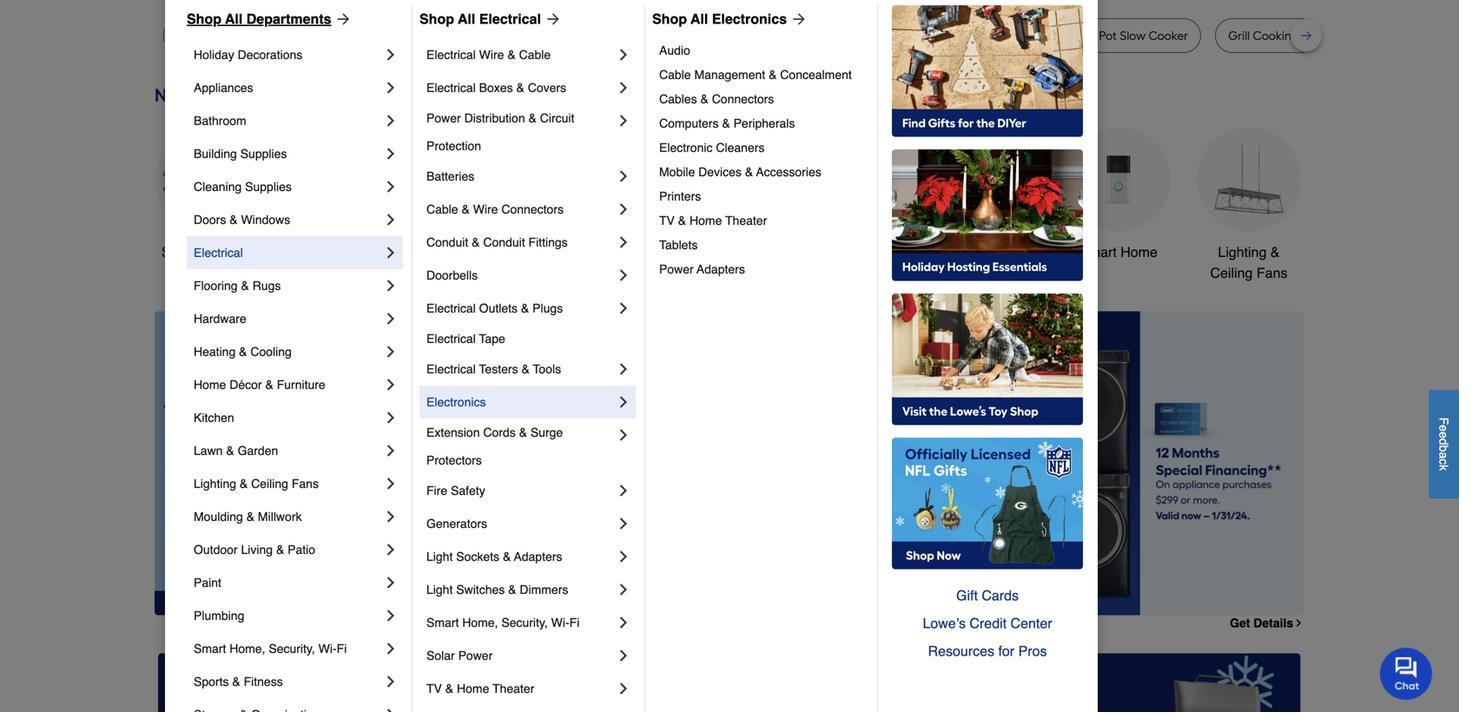 Task type: describe. For each thing, give the bounding box(es) containing it.
sports & fitness link
[[194, 666, 382, 699]]

mobile devices & accessories
[[659, 165, 822, 179]]

theater for the bottom tv & home theater link
[[493, 682, 535, 696]]

management
[[695, 68, 766, 82]]

cable management & concealment link
[[659, 63, 865, 87]]

shop all electrical link
[[420, 9, 562, 30]]

home décor & furniture link
[[194, 368, 382, 401]]

outdoor living & patio
[[194, 543, 315, 557]]

pot for instant pot
[[1006, 28, 1024, 43]]

0 horizontal spatial bathroom
[[194, 114, 247, 128]]

pot for crock pot cooking pot
[[837, 28, 855, 43]]

2 e from the top
[[1438, 432, 1451, 439]]

0 horizontal spatial tools
[[451, 244, 484, 260]]

new deals every day during 25 days of deals image
[[155, 81, 1305, 110]]

chevron right image for extension cords & surge protectors
[[615, 427, 633, 444]]

outdoor for outdoor tools & equipment
[[809, 244, 859, 260]]

1 horizontal spatial lighting & ceiling fans link
[[1197, 127, 1302, 284]]

heating & cooling
[[194, 345, 292, 359]]

all for deals
[[198, 244, 213, 260]]

b
[[1438, 445, 1451, 452]]

patio
[[288, 543, 315, 557]]

0 vertical spatial wire
[[479, 48, 504, 62]]

resources
[[928, 643, 995, 659]]

f e e d b a c k button
[[1429, 390, 1460, 499]]

chevron right image for light sockets & adapters
[[615, 548, 633, 566]]

0 vertical spatial lighting & ceiling fans
[[1211, 244, 1288, 281]]

faucets
[[729, 244, 778, 260]]

fitness
[[244, 675, 283, 689]]

electronic
[[659, 141, 713, 155]]

switches
[[456, 583, 505, 597]]

cleaning supplies link
[[194, 170, 382, 203]]

& inside power distribution & circuit protection
[[529, 111, 537, 125]]

arrow right image for shop all departments
[[332, 10, 352, 28]]

light switches & dimmers link
[[427, 573, 615, 606]]

all for electronics
[[691, 11, 708, 27]]

lawn & garden
[[194, 444, 278, 458]]

theater for rightmost tv & home theater link
[[726, 214, 767, 228]]

extension
[[427, 426, 480, 440]]

outdoor tools & equipment
[[809, 244, 908, 281]]

electrical for electrical testers & tools
[[427, 362, 476, 376]]

chevron right image inside get details link
[[1294, 618, 1305, 629]]

2 vertical spatial power
[[458, 649, 493, 663]]

doorbells
[[427, 268, 478, 282]]

countertop
[[583, 28, 646, 43]]

crock pot slow cooker
[[1064, 28, 1189, 43]]

fire safety
[[427, 484, 485, 498]]

pot for crock pot slow cooker
[[1099, 28, 1117, 43]]

recommended searches for you heading
[[155, 0, 1305, 4]]

microwave countertop
[[520, 28, 646, 43]]

chevron right image for electrical boxes & covers
[[615, 79, 633, 96]]

surge
[[531, 426, 563, 440]]

0 vertical spatial ceiling
[[1211, 265, 1253, 281]]

batteries
[[427, 169, 475, 183]]

electrical up flooring
[[194, 246, 243, 260]]

chevron right image for heating & cooling
[[382, 343, 400, 361]]

tape
[[479, 332, 506, 346]]

outdoor living & patio link
[[194, 533, 382, 567]]

visit the lowe's toy shop. image
[[892, 294, 1083, 426]]

devices
[[699, 165, 742, 179]]

cable for cable & wire connectors
[[427, 202, 458, 216]]

grate
[[1303, 28, 1334, 43]]

fire safety link
[[427, 474, 615, 507]]

extension cords & surge protectors
[[427, 426, 567, 467]]

center
[[1011, 616, 1053, 632]]

chevron right image for paint
[[382, 574, 400, 592]]

heating
[[194, 345, 236, 359]]

chevron right image for generators
[[615, 515, 633, 533]]

equipment
[[825, 265, 892, 281]]

cleaners
[[716, 141, 765, 155]]

chevron right image for flooring & rugs
[[382, 277, 400, 295]]

cords
[[483, 426, 516, 440]]

cards
[[982, 588, 1019, 604]]

2 vertical spatial smart
[[194, 642, 226, 656]]

covers
[[528, 81, 567, 95]]

gift
[[957, 588, 978, 604]]

smart home, security, wi-fi for smart home, security, wi-fi link to the right
[[427, 616, 580, 630]]

chevron right image for electrical
[[382, 244, 400, 262]]

2 conduit from the left
[[483, 235, 525, 249]]

0 vertical spatial smart
[[1080, 244, 1117, 260]]

smart home, security, wi-fi for smart home, security, wi-fi link to the left
[[194, 642, 347, 656]]

1 vertical spatial wire
[[473, 202, 498, 216]]

chevron right image for hardware
[[382, 310, 400, 328]]

printers
[[659, 189, 701, 203]]

mobile
[[659, 165, 695, 179]]

f
[[1438, 418, 1451, 425]]

1 cooking from the left
[[858, 28, 905, 43]]

all for departments
[[225, 11, 243, 27]]

electrical outlets & plugs
[[427, 301, 563, 315]]

moulding & millwork
[[194, 510, 302, 524]]

arrow left image
[[478, 463, 495, 481]]

light for light switches & dimmers
[[427, 583, 453, 597]]

shop
[[162, 244, 194, 260]]

& inside outdoor tools & equipment
[[899, 244, 908, 260]]

get up to 2 free select tools or batteries when you buy 1 with select purchases. image
[[158, 654, 521, 712]]

0 horizontal spatial smart home, security, wi-fi link
[[194, 633, 382, 666]]

lowe's credit center
[[923, 616, 1053, 632]]

chevron right image for building supplies
[[382, 145, 400, 162]]

concealment
[[781, 68, 852, 82]]

flooring
[[194, 279, 238, 293]]

electrical for electrical tape
[[427, 332, 476, 346]]

chevron right image for power distribution & circuit protection
[[615, 112, 633, 129]]

shop all deals link
[[155, 127, 259, 263]]

chevron right image for sports & fitness
[[382, 673, 400, 691]]

& inside extension cords & surge protectors
[[519, 426, 527, 440]]

generators link
[[427, 507, 615, 540]]

hardware link
[[194, 302, 382, 335]]

1 horizontal spatial cable
[[519, 48, 551, 62]]

christmas
[[566, 244, 629, 260]]

shop all electronics
[[653, 11, 787, 27]]

power for power distribution & circuit protection
[[427, 111, 461, 125]]

batteries link
[[427, 160, 615, 193]]

tools link
[[415, 127, 520, 263]]

electrical testers & tools
[[427, 362, 561, 376]]

electrical boxes & covers
[[427, 81, 567, 95]]

shop all electronics link
[[653, 9, 808, 30]]

cable for cable management & concealment
[[659, 68, 691, 82]]

chevron right image for lawn & garden
[[382, 442, 400, 460]]

kitchen for kitchen
[[194, 411, 234, 425]]

chevron right image for smart home, security, wi-fi
[[615, 614, 633, 632]]

extension cords & surge protectors link
[[427, 419, 615, 474]]

light for light sockets & adapters
[[427, 550, 453, 564]]

1 vertical spatial security,
[[269, 642, 315, 656]]

chevron right image for moulding & millwork
[[382, 508, 400, 526]]

chevron right image for home décor & furniture
[[382, 376, 400, 394]]

cleaning
[[194, 180, 242, 194]]

fire
[[427, 484, 448, 498]]

chat invite button image
[[1381, 647, 1434, 700]]

electrical outlets & plugs link
[[427, 292, 615, 325]]

1 horizontal spatial connectors
[[712, 92, 774, 106]]

smart home
[[1080, 244, 1158, 260]]

microwave
[[520, 28, 580, 43]]

departments
[[247, 11, 332, 27]]

furniture
[[277, 378, 326, 392]]

shop all departments link
[[187, 9, 352, 30]]

chevron right image for cable & wire connectors
[[615, 201, 633, 218]]

kitchen faucets
[[678, 244, 778, 260]]

chevron right image for electronics
[[615, 394, 633, 411]]

dimmers
[[520, 583, 569, 597]]

cooling
[[251, 345, 292, 359]]

adapters inside "link"
[[514, 550, 563, 564]]

grill
[[1229, 28, 1250, 43]]

1 vertical spatial ceiling
[[251, 477, 288, 491]]

chevron right image for lighting & ceiling fans
[[382, 475, 400, 493]]

d
[[1438, 439, 1451, 445]]

1 horizontal spatial electronics
[[712, 11, 787, 27]]

chevron right image for fire safety
[[615, 482, 633, 500]]

up to 30 percent off select grills and accessories. image
[[939, 654, 1302, 712]]

1 vertical spatial tv & home theater
[[427, 682, 535, 696]]

officially licensed n f l gifts. shop now. image
[[892, 438, 1083, 570]]

0 vertical spatial home,
[[462, 616, 498, 630]]

details
[[1254, 616, 1294, 630]]

electrical tape
[[427, 332, 506, 346]]

gift cards
[[957, 588, 1019, 604]]

0 horizontal spatial bathroom link
[[194, 104, 382, 137]]

crock for crock pot slow cooker
[[1064, 28, 1097, 43]]

flooring & rugs
[[194, 279, 281, 293]]

cleaning supplies
[[194, 180, 292, 194]]

triple
[[378, 28, 408, 43]]

1 horizontal spatial security,
[[502, 616, 548, 630]]

1 horizontal spatial bathroom
[[959, 244, 1019, 260]]

moulding
[[194, 510, 243, 524]]

wi- for smart home, security, wi-fi link to the right
[[551, 616, 570, 630]]

chevron right image for outdoor living & patio
[[382, 541, 400, 559]]

chevron right image for electrical outlets & plugs
[[615, 300, 633, 317]]



Task type: vqa. For each thing, say whether or not it's contained in the screenshot.
2nd Crock from right
yes



Task type: locate. For each thing, give the bounding box(es) containing it.
outdoor
[[809, 244, 859, 260], [194, 543, 238, 557]]

outdoor inside outdoor tools & equipment
[[809, 244, 859, 260]]

1 vertical spatial adapters
[[514, 550, 563, 564]]

kitchen faucets link
[[676, 127, 780, 263]]

smart home, security, wi-fi link down the light switches & dimmers
[[427, 606, 615, 639]]

christmas decorations link
[[546, 127, 650, 284]]

credit
[[970, 616, 1007, 632]]

0 vertical spatial power
[[427, 111, 461, 125]]

lighting & ceiling fans
[[1211, 244, 1288, 281], [194, 477, 319, 491]]

electronic cleaners
[[659, 141, 765, 155]]

crock for crock pot cooking pot
[[802, 28, 834, 43]]

shop these last-minute gifts. $99 or less. quantities are limited and won't last. image
[[155, 311, 435, 616]]

0 horizontal spatial tv & home theater
[[427, 682, 535, 696]]

0 horizontal spatial ceiling
[[251, 477, 288, 491]]

0 horizontal spatial shop
[[187, 11, 222, 27]]

conduit down cable & wire connectors in the top left of the page
[[483, 235, 525, 249]]

0 vertical spatial tv & home theater link
[[659, 209, 865, 233]]

cable down microwave
[[519, 48, 551, 62]]

1 horizontal spatial theater
[[726, 214, 767, 228]]

scroll to item #2 image
[[841, 584, 882, 591]]

fi for chevron right image corresponding to smart home, security, wi-fi
[[337, 642, 347, 656]]

resources for pros
[[928, 643, 1047, 659]]

supplies for building supplies
[[240, 147, 287, 161]]

appliances link
[[194, 71, 382, 104]]

1 horizontal spatial tv & home theater
[[659, 214, 767, 228]]

triple slow cooker
[[378, 28, 480, 43]]

fi
[[570, 616, 580, 630], [337, 642, 347, 656]]

0 horizontal spatial fans
[[292, 477, 319, 491]]

all
[[225, 11, 243, 27], [458, 11, 476, 27], [691, 11, 708, 27], [198, 244, 213, 260]]

decorations for christmas
[[561, 265, 635, 281]]

electrical for electrical boxes & covers
[[427, 81, 476, 95]]

deals
[[216, 244, 252, 260]]

0 horizontal spatial cooker
[[440, 28, 480, 43]]

1 horizontal spatial smart home, security, wi-fi
[[427, 616, 580, 630]]

distribution
[[464, 111, 525, 125]]

safety
[[451, 484, 485, 498]]

chevron right image for tv & home theater
[[615, 680, 633, 698]]

0 horizontal spatial tv & home theater link
[[427, 673, 615, 706]]

outdoor up equipment
[[809, 244, 859, 260]]

0 vertical spatial theater
[[726, 214, 767, 228]]

cable inside 'link'
[[659, 68, 691, 82]]

chevron right image for conduit & conduit fittings
[[615, 234, 633, 251]]

0 vertical spatial connectors
[[712, 92, 774, 106]]

tv for the bottom tv & home theater link
[[427, 682, 442, 696]]

tv for rightmost tv & home theater link
[[659, 214, 675, 228]]

home, down switches
[[462, 616, 498, 630]]

1 vertical spatial lighting & ceiling fans
[[194, 477, 319, 491]]

electrical up electrical wire & cable link
[[479, 11, 541, 27]]

light
[[427, 550, 453, 564], [427, 583, 453, 597]]

scroll to item #5 image
[[966, 584, 1007, 591]]

2 shop from the left
[[420, 11, 454, 27]]

chevron right image for electrical wire & cable
[[615, 46, 633, 63]]

instant
[[965, 28, 1003, 43]]

0 vertical spatial smart home, security, wi-fi
[[427, 616, 580, 630]]

theater down solar power link
[[493, 682, 535, 696]]

shop up audio at top
[[653, 11, 687, 27]]

0 vertical spatial fi
[[570, 616, 580, 630]]

2 light from the top
[[427, 583, 453, 597]]

e up d
[[1438, 425, 1451, 432]]

chevron right image for appliances
[[382, 79, 400, 96]]

chevron right image for cleaning supplies
[[382, 178, 400, 195]]

power distribution & circuit protection
[[427, 111, 578, 153]]

kitchen inside "link"
[[194, 411, 234, 425]]

1 conduit from the left
[[427, 235, 469, 249]]

0 vertical spatial electronics
[[712, 11, 787, 27]]

for
[[999, 643, 1015, 659]]

1 horizontal spatial cooking
[[1253, 28, 1300, 43]]

1 horizontal spatial outdoor
[[809, 244, 859, 260]]

shop up triple slow cooker
[[420, 11, 454, 27]]

electronics link
[[427, 386, 615, 419]]

rack
[[1403, 28, 1430, 43]]

chevron right image for batteries
[[615, 168, 633, 185]]

& inside lighting & ceiling fans
[[1271, 244, 1280, 260]]

2 horizontal spatial shop
[[653, 11, 687, 27]]

3 pot from the left
[[1006, 28, 1024, 43]]

cable & wire connectors link
[[427, 193, 615, 226]]

power for power adapters
[[659, 262, 694, 276]]

1 vertical spatial outdoor
[[194, 543, 238, 557]]

electrical tape link
[[427, 325, 633, 353]]

1 horizontal spatial cooker
[[1149, 28, 1189, 43]]

1 vertical spatial home,
[[230, 642, 265, 656]]

arrow right image inside shop all electronics link
[[787, 10, 808, 28]]

0 vertical spatial fans
[[1257, 265, 1288, 281]]

find gifts for the diyer. image
[[892, 5, 1083, 137]]

circuit
[[540, 111, 575, 125]]

chevron right image for doors & windows
[[382, 211, 400, 229]]

0 horizontal spatial adapters
[[514, 550, 563, 564]]

electrical for electrical wire & cable
[[427, 48, 476, 62]]

0 vertical spatial tv & home theater
[[659, 214, 767, 228]]

home décor & furniture
[[194, 378, 326, 392]]

wi- up sports & fitness link
[[319, 642, 337, 656]]

0 horizontal spatial lighting
[[194, 477, 236, 491]]

outdoor inside outdoor living & patio link
[[194, 543, 238, 557]]

smart home, security, wi-fi link up fitness
[[194, 633, 382, 666]]

tools down electrical tape link
[[533, 362, 561, 376]]

1 vertical spatial tv & home theater link
[[427, 673, 615, 706]]

2 horizontal spatial smart
[[1080, 244, 1117, 260]]

tv & home theater
[[659, 214, 767, 228], [427, 682, 535, 696]]

lighting & ceiling fans link
[[1197, 127, 1302, 284], [194, 467, 382, 500]]

décor
[[230, 378, 262, 392]]

cooker down shop all electrical
[[440, 28, 480, 43]]

all right shop
[[198, 244, 213, 260]]

1 vertical spatial lighting & ceiling fans link
[[194, 467, 382, 500]]

smart home, security, wi-fi
[[427, 616, 580, 630], [194, 642, 347, 656]]

tools up equipment
[[863, 244, 895, 260]]

supplies up the windows
[[245, 180, 292, 194]]

power adapters link
[[659, 257, 865, 282]]

1 horizontal spatial lighting
[[1219, 244, 1267, 260]]

0 vertical spatial bathroom
[[194, 114, 247, 128]]

chevron right image for electrical testers & tools
[[615, 361, 633, 378]]

holiday decorations link
[[194, 38, 382, 71]]

2 cooker from the left
[[1149, 28, 1189, 43]]

chevron right image for holiday decorations
[[382, 46, 400, 63]]

arrow right image inside shop all departments link
[[332, 10, 352, 28]]

all down recommended searches for you heading
[[691, 11, 708, 27]]

kitchen link
[[194, 401, 382, 434]]

protectors
[[427, 454, 482, 467]]

electrical left boxes
[[427, 81, 476, 95]]

computers & peripherals link
[[659, 111, 865, 136]]

2 cooking from the left
[[1253, 28, 1300, 43]]

0 vertical spatial tv
[[659, 214, 675, 228]]

power right solar
[[458, 649, 493, 663]]

2 crock from the left
[[1064, 28, 1097, 43]]

0 vertical spatial outdoor
[[809, 244, 859, 260]]

0 vertical spatial lighting
[[1219, 244, 1267, 260]]

supplies for cleaning supplies
[[245, 180, 292, 194]]

arrow right image for shop all electrical
[[541, 10, 562, 28]]

security, down light switches & dimmers link
[[502, 616, 548, 630]]

paint
[[194, 576, 221, 590]]

decorations for holiday
[[238, 48, 303, 62]]

0 vertical spatial decorations
[[238, 48, 303, 62]]

1 crock from the left
[[802, 28, 834, 43]]

fi down plumbing link
[[337, 642, 347, 656]]

chevron right image for doorbells
[[615, 267, 633, 284]]

chevron right image
[[382, 46, 400, 63], [615, 46, 633, 63], [382, 79, 400, 96], [615, 79, 633, 96], [382, 112, 400, 129], [382, 145, 400, 162], [382, 178, 400, 195], [615, 201, 633, 218], [382, 211, 400, 229], [615, 234, 633, 251], [382, 244, 400, 262], [615, 267, 633, 284], [382, 277, 400, 295], [382, 343, 400, 361], [615, 361, 633, 378], [615, 427, 633, 444], [382, 541, 400, 559], [615, 548, 633, 566], [382, 607, 400, 625], [615, 614, 633, 632], [382, 673, 400, 691], [615, 680, 633, 698], [382, 706, 400, 712]]

1 e from the top
[[1438, 425, 1451, 432]]

electrical for electrical outlets & plugs
[[427, 301, 476, 315]]

building
[[194, 147, 237, 161]]

0 horizontal spatial smart
[[194, 642, 226, 656]]

0 vertical spatial lighting & ceiling fans link
[[1197, 127, 1302, 284]]

0 horizontal spatial home,
[[230, 642, 265, 656]]

1 vertical spatial fans
[[292, 477, 319, 491]]

outdoor down moulding
[[194, 543, 238, 557]]

connectors down cable management & concealment
[[712, 92, 774, 106]]

1 horizontal spatial adapters
[[697, 262, 745, 276]]

0 horizontal spatial lighting & ceiling fans
[[194, 477, 319, 491]]

conduit & conduit fittings link
[[427, 226, 615, 259]]

fi for smart home, security, wi-fi's chevron right icon
[[570, 616, 580, 630]]

1 horizontal spatial ceiling
[[1211, 265, 1253, 281]]

1 vertical spatial cable
[[659, 68, 691, 82]]

tv & home theater up kitchen faucets
[[659, 214, 767, 228]]

sockets
[[456, 550, 500, 564]]

1 vertical spatial smart
[[427, 616, 459, 630]]

chevron right image for smart home, security, wi-fi
[[382, 640, 400, 658]]

decorations down shop all departments link
[[238, 48, 303, 62]]

home, up sports & fitness
[[230, 642, 265, 656]]

light down generators
[[427, 550, 453, 564]]

0 horizontal spatial conduit
[[427, 235, 469, 249]]

1 light from the top
[[427, 550, 453, 564]]

1 vertical spatial tv
[[427, 682, 442, 696]]

0 horizontal spatial kitchen
[[194, 411, 234, 425]]

outdoor for outdoor living & patio
[[194, 543, 238, 557]]

lawn
[[194, 444, 223, 458]]

1 horizontal spatial lighting & ceiling fans
[[1211, 244, 1288, 281]]

f e e d b a c k
[[1438, 418, 1451, 471]]

light left switches
[[427, 583, 453, 597]]

accessories
[[756, 165, 822, 179]]

theater down printers link
[[726, 214, 767, 228]]

decorations down christmas
[[561, 265, 635, 281]]

power inside power distribution & circuit protection
[[427, 111, 461, 125]]

holiday decorations
[[194, 48, 303, 62]]

smart home, security, wi-fi up fitness
[[194, 642, 347, 656]]

2 pot from the left
[[907, 28, 925, 43]]

building supplies
[[194, 147, 287, 161]]

1 vertical spatial decorations
[[561, 265, 635, 281]]

electrical left tape
[[427, 332, 476, 346]]

crock right instant pot
[[1064, 28, 1097, 43]]

0 horizontal spatial crock
[[802, 28, 834, 43]]

0 horizontal spatial cooking
[[858, 28, 905, 43]]

1 horizontal spatial wi-
[[551, 616, 570, 630]]

plumbing link
[[194, 600, 382, 633]]

holiday hosting essentials. image
[[892, 149, 1083, 282]]

supplies up cleaning supplies
[[240, 147, 287, 161]]

k
[[1438, 465, 1451, 471]]

computers
[[659, 116, 719, 130]]

fittings
[[529, 235, 568, 249]]

0 horizontal spatial lighting & ceiling fans link
[[194, 467, 382, 500]]

2 vertical spatial cable
[[427, 202, 458, 216]]

cable & wire connectors
[[427, 202, 564, 216]]

tablets link
[[659, 233, 865, 257]]

resources for pros link
[[892, 638, 1083, 666]]

moulding & millwork link
[[194, 500, 382, 533]]

conduit up doorbells
[[427, 235, 469, 249]]

electrical down electrical tape on the top left of page
[[427, 362, 476, 376]]

doorbells link
[[427, 259, 615, 292]]

electronics down recommended searches for you heading
[[712, 11, 787, 27]]

2 slow from the left
[[1120, 28, 1146, 43]]

testers
[[479, 362, 518, 376]]

& inside "link"
[[503, 550, 511, 564]]

e
[[1438, 425, 1451, 432], [1438, 432, 1451, 439]]

chevron right image for kitchen
[[382, 409, 400, 427]]

hardware
[[194, 312, 246, 326]]

cooker left grill
[[1149, 28, 1189, 43]]

cable down audio at top
[[659, 68, 691, 82]]

1 vertical spatial connectors
[[502, 202, 564, 216]]

kitchen up power adapters on the top of the page
[[678, 244, 725, 260]]

tools up doorbells
[[451, 244, 484, 260]]

adapters up dimmers
[[514, 550, 563, 564]]

arrow right image inside shop all electrical link
[[541, 10, 562, 28]]

tv & home theater link up the faucets
[[659, 209, 865, 233]]

security, down plumbing link
[[269, 642, 315, 656]]

adapters down kitchen faucets
[[697, 262, 745, 276]]

holiday
[[194, 48, 234, 62]]

all for electrical
[[458, 11, 476, 27]]

shop up holiday
[[187, 11, 222, 27]]

adapters
[[697, 262, 745, 276], [514, 550, 563, 564]]

shop all electrical
[[420, 11, 541, 27]]

outdoor tools & equipment link
[[806, 127, 911, 284]]

doors & windows link
[[194, 203, 382, 236]]

1 horizontal spatial decorations
[[561, 265, 635, 281]]

electrical link
[[194, 236, 382, 269]]

electronics
[[712, 11, 787, 27], [427, 395, 486, 409]]

1 vertical spatial lighting
[[194, 477, 236, 491]]

tablets
[[659, 238, 698, 252]]

kitchen up lawn
[[194, 411, 234, 425]]

2 horizontal spatial cable
[[659, 68, 691, 82]]

1 vertical spatial supplies
[[245, 180, 292, 194]]

1 vertical spatial bathroom
[[959, 244, 1019, 260]]

1 horizontal spatial fi
[[570, 616, 580, 630]]

1 vertical spatial wi-
[[319, 642, 337, 656]]

1 horizontal spatial smart home, security, wi-fi link
[[427, 606, 615, 639]]

0 horizontal spatial outdoor
[[194, 543, 238, 557]]

electrical down doorbells
[[427, 301, 476, 315]]

light inside "link"
[[427, 550, 453, 564]]

wire up conduit & conduit fittings
[[473, 202, 498, 216]]

all up the holiday decorations
[[225, 11, 243, 27]]

audio link
[[659, 38, 865, 63]]

ceiling
[[1211, 265, 1253, 281], [251, 477, 288, 491]]

up to 35 percent off select small appliances. image
[[549, 654, 911, 712]]

wi- down dimmers
[[551, 616, 570, 630]]

connectors up conduit & conduit fittings link
[[502, 202, 564, 216]]

home
[[690, 214, 722, 228], [1121, 244, 1158, 260], [194, 378, 226, 392], [457, 682, 489, 696]]

crock up concealment
[[802, 28, 834, 43]]

c
[[1438, 459, 1451, 465]]

smart home, security, wi-fi down the light switches & dimmers
[[427, 616, 580, 630]]

wi-
[[551, 616, 570, 630], [319, 642, 337, 656]]

1 slow from the left
[[411, 28, 437, 43]]

arrow right image for shop all electronics
[[787, 10, 808, 28]]

1 horizontal spatial tv & home theater link
[[659, 209, 865, 233]]

1 shop from the left
[[187, 11, 222, 27]]

wire up boxes
[[479, 48, 504, 62]]

chevron right image for bathroom
[[382, 112, 400, 129]]

cable down batteries on the left top of the page
[[427, 202, 458, 216]]

all up triple slow cooker
[[458, 11, 476, 27]]

chevron right image for solar power
[[615, 647, 633, 665]]

0 vertical spatial light
[[427, 550, 453, 564]]

tv & home theater link down solar power
[[427, 673, 615, 706]]

kitchen for kitchen faucets
[[678, 244, 725, 260]]

printers link
[[659, 184, 865, 209]]

power up protection
[[427, 111, 461, 125]]

scroll to item #4 image
[[924, 584, 966, 591]]

shop for shop all departments
[[187, 11, 222, 27]]

0 horizontal spatial slow
[[411, 28, 437, 43]]

1 horizontal spatial bathroom link
[[937, 127, 1041, 263]]

arrow right image
[[332, 10, 352, 28], [541, 10, 562, 28], [787, 10, 808, 28], [1273, 463, 1290, 481]]

0 vertical spatial wi-
[[551, 616, 570, 630]]

christmas decorations
[[561, 244, 635, 281]]

e up b
[[1438, 432, 1451, 439]]

shop for shop all electronics
[[653, 11, 687, 27]]

theater
[[726, 214, 767, 228], [493, 682, 535, 696]]

1 cooker from the left
[[440, 28, 480, 43]]

electronics up extension
[[427, 395, 486, 409]]

pros
[[1019, 643, 1047, 659]]

tv down solar
[[427, 682, 442, 696]]

0 vertical spatial supplies
[[240, 147, 287, 161]]

1 horizontal spatial smart
[[427, 616, 459, 630]]

tv & home theater down solar power
[[427, 682, 535, 696]]

cables
[[659, 92, 697, 106]]

electrical down triple slow cooker
[[427, 48, 476, 62]]

get details
[[1230, 616, 1294, 630]]

fi up solar power link
[[570, 616, 580, 630]]

power down the tablets
[[659, 262, 694, 276]]

0 horizontal spatial decorations
[[238, 48, 303, 62]]

building supplies link
[[194, 137, 382, 170]]

up to 30 percent off select major appliances. plus, save up to an extra $750 on major appliances. image
[[463, 311, 1305, 615]]

0 horizontal spatial electronics
[[427, 395, 486, 409]]

1 horizontal spatial tools
[[533, 362, 561, 376]]

4 pot from the left
[[1099, 28, 1117, 43]]

0 horizontal spatial fi
[[337, 642, 347, 656]]

1 horizontal spatial slow
[[1120, 28, 1146, 43]]

0 horizontal spatial tv
[[427, 682, 442, 696]]

wi- for smart home, security, wi-fi link to the left
[[319, 642, 337, 656]]

cable management & concealment
[[659, 68, 852, 82]]

chevron right image for light switches & dimmers
[[615, 581, 633, 599]]

chevron right image for plumbing
[[382, 607, 400, 625]]

0 horizontal spatial connectors
[[502, 202, 564, 216]]

0 vertical spatial adapters
[[697, 262, 745, 276]]

1 pot from the left
[[837, 28, 855, 43]]

shop for shop all electrical
[[420, 11, 454, 27]]

tools inside outdoor tools & equipment
[[863, 244, 895, 260]]

chevron right image
[[615, 112, 633, 129], [615, 168, 633, 185], [615, 300, 633, 317], [382, 310, 400, 328], [382, 376, 400, 394], [615, 394, 633, 411], [382, 409, 400, 427], [382, 442, 400, 460], [382, 475, 400, 493], [615, 482, 633, 500], [382, 508, 400, 526], [615, 515, 633, 533], [382, 574, 400, 592], [615, 581, 633, 599], [1294, 618, 1305, 629], [382, 640, 400, 658], [615, 647, 633, 665]]

0 horizontal spatial smart home, security, wi-fi
[[194, 642, 347, 656]]

& inside 'link'
[[769, 68, 777, 82]]

get
[[1230, 616, 1251, 630]]

1 vertical spatial electronics
[[427, 395, 486, 409]]

0 horizontal spatial theater
[[493, 682, 535, 696]]

1 vertical spatial power
[[659, 262, 694, 276]]

cooking
[[858, 28, 905, 43], [1253, 28, 1300, 43]]

1 vertical spatial fi
[[337, 642, 347, 656]]

1 horizontal spatial home,
[[462, 616, 498, 630]]

tv up the tablets
[[659, 214, 675, 228]]

3 shop from the left
[[653, 11, 687, 27]]



